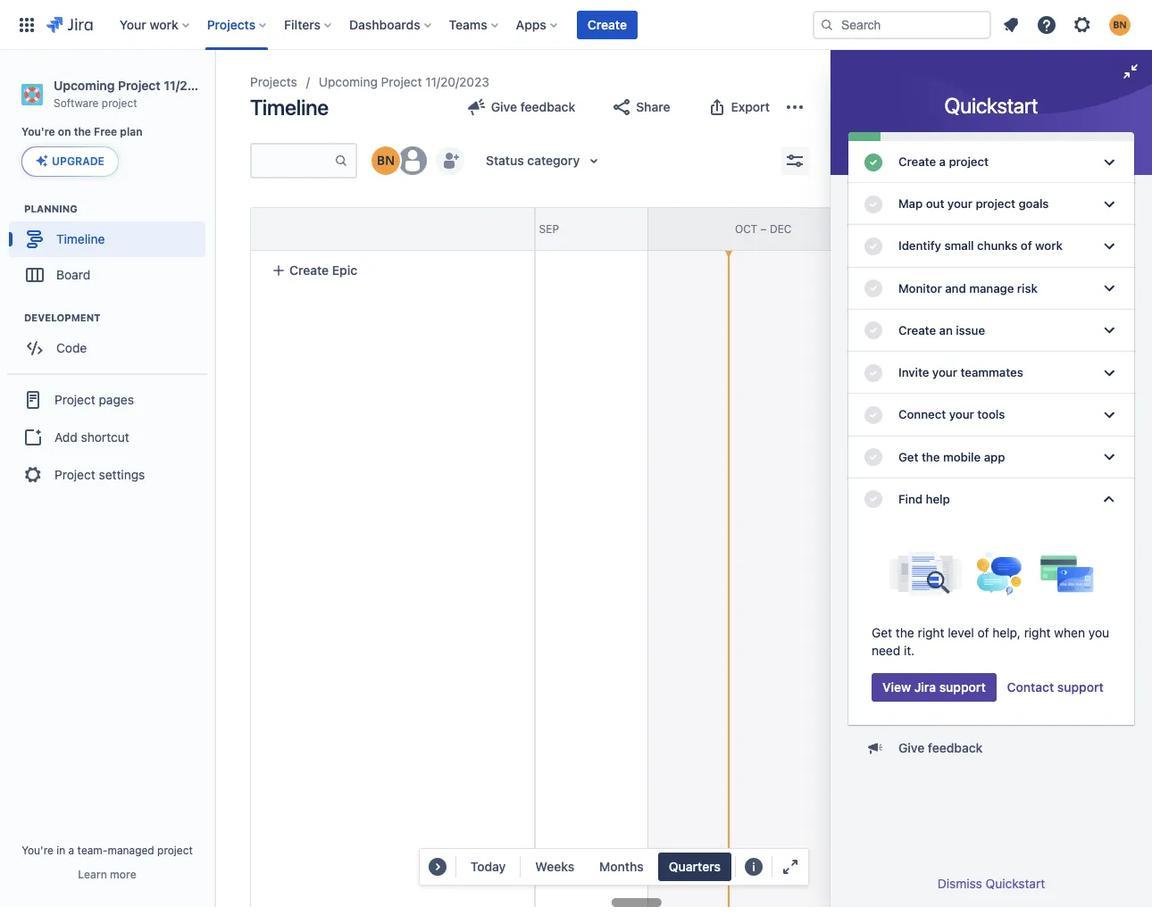 Task type: describe. For each thing, give the bounding box(es) containing it.
contact support
[[1007, 680, 1104, 695]]

oct
[[735, 222, 758, 236]]

create epic
[[289, 263, 357, 278]]

chevron image for issue
[[1099, 320, 1120, 342]]

software
[[54, 96, 99, 110]]

quarters
[[669, 859, 721, 874]]

0 vertical spatial give feedback button
[[455, 93, 586, 121]]

create epic grid
[[190, 207, 879, 908]]

projects for projects link
[[250, 74, 297, 89]]

today
[[470, 859, 506, 874]]

export icon image
[[706, 96, 728, 118]]

chevron image for project
[[1099, 151, 1120, 173]]

quarters button
[[658, 853, 732, 882]]

project up add
[[54, 392, 95, 407]]

learn more
[[78, 868, 136, 882]]

upcoming for upcoming project 11/20/2023 software project
[[54, 78, 115, 93]]

invite
[[899, 365, 929, 380]]

jul – sep
[[507, 222, 559, 236]]

minimize image
[[1120, 61, 1142, 82]]

today button
[[460, 853, 517, 882]]

project right managed at bottom
[[157, 844, 193, 857]]

appswitcher icon image
[[16, 14, 38, 35]]

and
[[945, 281, 966, 295]]

project settings link
[[7, 456, 207, 495]]

planning
[[24, 203, 77, 215]]

connect your tools button
[[849, 394, 1134, 436]]

help,
[[993, 626, 1021, 641]]

add shortcut
[[54, 430, 129, 445]]

issue
[[956, 323, 985, 338]]

Search field
[[813, 10, 991, 39]]

project up "map out your project goals"
[[949, 155, 989, 169]]

your
[[119, 17, 146, 32]]

0 vertical spatial your
[[948, 197, 973, 211]]

find help button
[[849, 479, 1134, 521]]

get the mobile app
[[899, 450, 1005, 464]]

feedback for bottom give feedback button
[[928, 741, 983, 756]]

project inside the 'upcoming project 11/20/2023 software project'
[[118, 78, 161, 93]]

shortcut
[[81, 430, 129, 445]]

project pages
[[54, 392, 134, 407]]

column header inside create epic "grid"
[[190, 208, 418, 250]]

timeline inside planning group
[[56, 231, 105, 246]]

upcoming project 11/20/2023 software project
[[54, 78, 231, 110]]

an
[[939, 323, 953, 338]]

level
[[948, 626, 974, 641]]

invite your teammates
[[899, 365, 1023, 380]]

settings image
[[1072, 14, 1093, 35]]

checked image for create an issue
[[863, 320, 884, 342]]

you
[[1089, 626, 1109, 641]]

weeks
[[535, 859, 574, 874]]

contact
[[1007, 680, 1054, 695]]

work inside primary element
[[150, 17, 178, 32]]

mobile
[[943, 450, 981, 464]]

support inside button
[[939, 680, 986, 695]]

project down add
[[54, 467, 95, 482]]

dashboards
[[349, 17, 420, 32]]

checked image for create a project
[[863, 151, 884, 173]]

you're for you're in a team-managed project
[[22, 844, 54, 857]]

contact support link
[[1005, 674, 1106, 702]]

teams button
[[444, 10, 505, 39]]

goals
[[1019, 197, 1049, 211]]

help
[[926, 492, 950, 506]]

0 vertical spatial timeline
[[250, 95, 329, 120]]

create a project button
[[849, 141, 1134, 183]]

invite your teammates button
[[849, 352, 1134, 394]]

checked image for connect
[[863, 405, 884, 426]]

months button
[[589, 853, 655, 882]]

create an issue
[[899, 323, 985, 338]]

development image
[[3, 308, 24, 329]]

11/20/2023 for upcoming project 11/20/2023 software project
[[164, 78, 231, 93]]

on
[[58, 125, 71, 139]]

get for get the right level of help, right when you need it.
[[872, 626, 892, 641]]

category
[[527, 153, 580, 168]]

chevron image for mobile
[[1099, 447, 1120, 468]]

map out your project goals button
[[849, 183, 1134, 225]]

plan
[[120, 125, 143, 139]]

export button
[[695, 93, 781, 121]]

ben nelson image
[[372, 146, 400, 175]]

the for get the right level of help, right when you need it.
[[896, 626, 914, 641]]

map out your project goals
[[899, 197, 1049, 211]]

apps button
[[511, 10, 564, 39]]

weeks button
[[525, 853, 585, 882]]

view settings image
[[784, 150, 806, 171]]

export
[[731, 99, 770, 114]]

project left goals
[[976, 197, 1016, 211]]

of inside the get the right level of help, right when you need it.
[[978, 626, 989, 641]]

board link
[[9, 258, 205, 293]]

add people image
[[439, 150, 461, 171]]

chevron image for teammates
[[1099, 362, 1120, 384]]

status category
[[486, 153, 580, 168]]

create for create
[[588, 17, 627, 32]]

a inside dropdown button
[[939, 155, 946, 169]]

1 right from the left
[[918, 626, 945, 641]]

planning image
[[3, 199, 24, 220]]

chevron image for tools
[[1099, 405, 1120, 426]]

2 right from the left
[[1024, 626, 1051, 641]]

identify small chunks of work button
[[849, 225, 1134, 268]]

checked image for get the mobile app
[[863, 447, 884, 468]]

your profile and settings image
[[1109, 14, 1131, 35]]

– for jul
[[530, 222, 536, 236]]

map
[[899, 197, 923, 211]]

give for the top give feedback button
[[491, 99, 517, 114]]

when
[[1054, 626, 1085, 641]]

legend image
[[743, 857, 765, 878]]

dismiss
[[938, 876, 982, 891]]

chevron image inside find help dropdown button
[[1099, 489, 1120, 510]]

find help
[[899, 492, 950, 506]]

months
[[599, 859, 644, 874]]

identify small chunks of work
[[899, 239, 1063, 253]]

chevron image for monitor and manage risk
[[1099, 278, 1120, 299]]

checked image for map
[[863, 194, 884, 215]]

epic
[[332, 263, 357, 278]]

the for get the mobile app
[[922, 450, 940, 464]]

projects for projects dropdown button at the left
[[207, 17, 256, 32]]

monitor
[[899, 281, 942, 295]]

jira
[[914, 680, 936, 695]]

upgrade
[[52, 155, 104, 168]]

free
[[94, 125, 117, 139]]

sidebar navigation image
[[195, 71, 234, 107]]

projects button
[[202, 10, 273, 39]]



Task type: vqa. For each thing, say whether or not it's contained in the screenshot.
11/20/2023 to the right
yes



Task type: locate. For each thing, give the bounding box(es) containing it.
11/20/2023 down projects dropdown button at the left
[[164, 78, 231, 93]]

4 checked image from the top
[[863, 362, 884, 384]]

dismiss quickstart
[[938, 876, 1045, 891]]

1 horizontal spatial 11/20/2023
[[425, 74, 489, 89]]

project down primary element
[[381, 74, 422, 89]]

checked image inside monitor and manage risk dropdown button
[[863, 278, 884, 299]]

1 vertical spatial give
[[899, 741, 925, 756]]

1 you're from the top
[[21, 125, 55, 139]]

1 horizontal spatial feedback
[[928, 741, 983, 756]]

chevron image inside monitor and manage risk dropdown button
[[1099, 278, 1120, 299]]

of
[[1021, 239, 1032, 253], [978, 626, 989, 641]]

work down goals
[[1035, 239, 1063, 253]]

right left 'level'
[[918, 626, 945, 641]]

project up plan
[[118, 78, 161, 93]]

get for get the mobile app
[[899, 450, 919, 464]]

quickstart
[[945, 93, 1038, 118], [986, 876, 1045, 891]]

the inside the get the right level of help, right when you need it.
[[896, 626, 914, 641]]

work right your
[[150, 17, 178, 32]]

progress bar
[[849, 132, 1134, 141]]

row inside row group
[[251, 208, 534, 251]]

of inside dropdown button
[[1021, 239, 1032, 253]]

create for create a project
[[899, 155, 936, 169]]

pages
[[99, 392, 134, 407]]

1 horizontal spatial the
[[896, 626, 914, 641]]

row group inside create epic "grid"
[[250, 207, 534, 251]]

0 vertical spatial chevron image
[[1099, 236, 1120, 257]]

your right "out"
[[948, 197, 973, 211]]

you're left on
[[21, 125, 55, 139]]

support right contact
[[1057, 680, 1104, 695]]

1 chevron image from the top
[[1099, 151, 1120, 173]]

11/20/2023 inside the 'upcoming project 11/20/2023 software project'
[[164, 78, 231, 93]]

project inside the 'upcoming project 11/20/2023 software project'
[[102, 96, 137, 110]]

dec
[[770, 222, 792, 236]]

0 vertical spatial give
[[491, 99, 517, 114]]

right
[[918, 626, 945, 641], [1024, 626, 1051, 641]]

5 chevron image from the top
[[1099, 405, 1120, 426]]

4 chevron image from the top
[[1099, 362, 1120, 384]]

create right 'apps' dropdown button
[[588, 17, 627, 32]]

3 checked image from the top
[[863, 447, 884, 468]]

0 horizontal spatial give feedback
[[491, 99, 575, 114]]

1 support from the left
[[939, 680, 986, 695]]

0 vertical spatial the
[[74, 125, 91, 139]]

create up the map
[[899, 155, 936, 169]]

view jira support button
[[872, 674, 997, 702]]

chevron image inside the create an issue dropdown button
[[1099, 320, 1120, 342]]

0 vertical spatial work
[[150, 17, 178, 32]]

1 vertical spatial checked image
[[863, 320, 884, 342]]

1 checked image from the top
[[863, 194, 884, 215]]

0 horizontal spatial support
[[939, 680, 986, 695]]

1 horizontal spatial support
[[1057, 680, 1104, 695]]

get inside dropdown button
[[899, 450, 919, 464]]

–
[[530, 222, 536, 236], [761, 222, 767, 236]]

project up plan
[[102, 96, 137, 110]]

0 vertical spatial of
[[1021, 239, 1032, 253]]

of right chunks
[[1021, 239, 1032, 253]]

0 horizontal spatial give
[[491, 99, 517, 114]]

dismiss quickstart link
[[938, 876, 1045, 891]]

give feedback button up status category
[[455, 93, 586, 121]]

0 horizontal spatial right
[[918, 626, 945, 641]]

work
[[150, 17, 178, 32], [1035, 239, 1063, 253]]

0 vertical spatial give feedback
[[491, 99, 575, 114]]

1 vertical spatial of
[[978, 626, 989, 641]]

0 vertical spatial a
[[939, 155, 946, 169]]

0 horizontal spatial give feedback button
[[455, 93, 586, 121]]

need
[[872, 643, 901, 659]]

checked image inside the create an issue dropdown button
[[863, 320, 884, 342]]

filters button
[[279, 10, 339, 39]]

timeline link
[[9, 222, 205, 258]]

checked image left identify
[[863, 236, 884, 257]]

column header
[[190, 208, 418, 250]]

project pages link
[[7, 381, 207, 420]]

2 vertical spatial your
[[949, 408, 974, 422]]

your work button
[[114, 10, 196, 39]]

checked image left create an issue
[[863, 320, 884, 342]]

your left 'tools'
[[949, 408, 974, 422]]

0 horizontal spatial the
[[74, 125, 91, 139]]

monitor and manage risk
[[899, 281, 1038, 295]]

1 vertical spatial work
[[1035, 239, 1063, 253]]

create inside create button
[[588, 17, 627, 32]]

give feedback button down contact
[[854, 734, 1134, 763]]

get up find
[[899, 450, 919, 464]]

1 vertical spatial give feedback button
[[854, 734, 1134, 763]]

checked image inside create a project dropdown button
[[863, 151, 884, 173]]

2 checked image from the top
[[863, 236, 884, 257]]

it.
[[904, 643, 915, 659]]

checked image for find
[[863, 489, 884, 510]]

upcoming project 11/20/2023 link
[[319, 71, 489, 93]]

unassigned image
[[398, 146, 427, 175]]

share button
[[600, 93, 681, 121]]

help image
[[1036, 14, 1058, 35]]

0 horizontal spatial feedback
[[520, 99, 575, 114]]

chevron image inside get the mobile app dropdown button
[[1099, 447, 1120, 468]]

checked image left create a project
[[863, 151, 884, 173]]

share
[[636, 99, 670, 114]]

1 horizontal spatial –
[[761, 222, 767, 236]]

connect
[[899, 408, 946, 422]]

create epic button
[[261, 255, 523, 287]]

1 chevron image from the top
[[1099, 236, 1120, 257]]

enter full screen image
[[780, 857, 801, 878]]

project
[[102, 96, 137, 110], [949, 155, 989, 169], [976, 197, 1016, 211], [157, 844, 193, 857]]

you're in a team-managed project
[[22, 844, 193, 857]]

create an issue button
[[849, 310, 1134, 352]]

1 vertical spatial feedback
[[928, 741, 983, 756]]

the
[[74, 125, 91, 139], [922, 450, 940, 464], [896, 626, 914, 641]]

planning group
[[9, 202, 213, 299]]

upcoming for upcoming project 11/20/2023
[[319, 74, 378, 89]]

1 horizontal spatial work
[[1035, 239, 1063, 253]]

in
[[57, 844, 65, 857]]

chevron image inside map out your project goals dropdown button
[[1099, 194, 1120, 215]]

1 – from the left
[[530, 222, 536, 236]]

the inside dropdown button
[[922, 450, 940, 464]]

identify
[[899, 239, 941, 253]]

get the right level of help, right when you need it.
[[872, 626, 1109, 659]]

1 horizontal spatial give feedback
[[899, 741, 983, 756]]

code link
[[9, 331, 205, 367]]

1 horizontal spatial upcoming
[[319, 74, 378, 89]]

project
[[381, 74, 422, 89], [118, 78, 161, 93], [54, 392, 95, 407], [54, 467, 95, 482]]

support inside "link"
[[1057, 680, 1104, 695]]

create inside the create an issue dropdown button
[[899, 323, 936, 338]]

your right invite
[[932, 365, 957, 380]]

2 support from the left
[[1057, 680, 1104, 695]]

0 vertical spatial quickstart
[[945, 93, 1038, 118]]

1 vertical spatial a
[[68, 844, 74, 857]]

0 horizontal spatial upcoming
[[54, 78, 115, 93]]

2 horizontal spatial the
[[922, 450, 940, 464]]

projects up 'sidebar navigation' image
[[207, 17, 256, 32]]

create for create an issue
[[899, 323, 936, 338]]

group containing project pages
[[7, 374, 207, 500]]

1 horizontal spatial give
[[899, 741, 925, 756]]

managed
[[108, 844, 154, 857]]

view jira support
[[882, 680, 986, 695]]

search image
[[820, 17, 834, 32]]

checked image left invite
[[863, 362, 884, 384]]

0 horizontal spatial of
[[978, 626, 989, 641]]

the right on
[[74, 125, 91, 139]]

2 chevron image from the top
[[1099, 278, 1120, 299]]

chevron image inside identify small chunks of work dropdown button
[[1099, 236, 1120, 257]]

give feedback button
[[455, 93, 586, 121], [854, 734, 1134, 763]]

of right 'level'
[[978, 626, 989, 641]]

upcoming
[[319, 74, 378, 89], [54, 78, 115, 93]]

out
[[926, 197, 945, 211]]

feedback up category
[[520, 99, 575, 114]]

checked image left find
[[863, 489, 884, 510]]

chevron image for identify small chunks of work
[[1099, 236, 1120, 257]]

teams
[[449, 17, 487, 32]]

give
[[491, 99, 517, 114], [899, 741, 925, 756]]

primary element
[[11, 0, 813, 50]]

0 horizontal spatial –
[[530, 222, 536, 236]]

1 horizontal spatial right
[[1024, 626, 1051, 641]]

chevron image
[[1099, 236, 1120, 257], [1099, 278, 1120, 299]]

connect your tools
[[899, 408, 1005, 422]]

upcoming project 11/20/2023
[[319, 74, 489, 89]]

5 checked image from the top
[[863, 405, 884, 426]]

checked image left monitor
[[863, 278, 884, 299]]

oct – dec
[[735, 222, 792, 236]]

2 vertical spatial checked image
[[863, 447, 884, 468]]

1 horizontal spatial a
[[939, 155, 946, 169]]

status category button
[[475, 146, 616, 175]]

small
[[945, 239, 974, 253]]

board
[[56, 267, 90, 282]]

2 chevron image from the top
[[1099, 194, 1120, 215]]

sep
[[539, 222, 559, 236]]

1 vertical spatial your
[[932, 365, 957, 380]]

app
[[984, 450, 1005, 464]]

your
[[948, 197, 973, 211], [932, 365, 957, 380], [949, 408, 974, 422]]

find
[[899, 492, 923, 506]]

group
[[7, 374, 207, 500]]

chevron image
[[1099, 151, 1120, 173], [1099, 194, 1120, 215], [1099, 320, 1120, 342], [1099, 362, 1120, 384], [1099, 405, 1120, 426], [1099, 447, 1120, 468], [1099, 489, 1120, 510]]

1 vertical spatial you're
[[22, 844, 54, 857]]

give feedback up status category
[[491, 99, 575, 114]]

6 checked image from the top
[[863, 489, 884, 510]]

add shortcut button
[[7, 420, 207, 456]]

projects right 'sidebar navigation' image
[[250, 74, 297, 89]]

jul
[[507, 222, 527, 236]]

11/20/2023 for upcoming project 11/20/2023
[[425, 74, 489, 89]]

your for invite
[[932, 365, 957, 380]]

give up status
[[491, 99, 517, 114]]

you're for you're on the free plan
[[21, 125, 55, 139]]

risk
[[1017, 281, 1038, 295]]

team-
[[77, 844, 108, 857]]

0 horizontal spatial a
[[68, 844, 74, 857]]

create left epic
[[289, 263, 329, 278]]

teammates
[[961, 365, 1023, 380]]

2 you're from the top
[[22, 844, 54, 857]]

upcoming down 'dashboards'
[[319, 74, 378, 89]]

create inside 'create epic' button
[[289, 263, 329, 278]]

3 chevron image from the top
[[1099, 320, 1120, 342]]

right right the help,
[[1024, 626, 1051, 641]]

0 vertical spatial checked image
[[863, 151, 884, 173]]

a
[[939, 155, 946, 169], [68, 844, 74, 857]]

projects link
[[250, 71, 297, 93]]

2 checked image from the top
[[863, 320, 884, 342]]

quickstart up create a project dropdown button
[[945, 93, 1038, 118]]

get
[[899, 450, 919, 464], [872, 626, 892, 641]]

give down jira
[[899, 741, 925, 756]]

2 vertical spatial the
[[896, 626, 914, 641]]

1 vertical spatial chevron image
[[1099, 278, 1120, 299]]

1 vertical spatial quickstart
[[986, 876, 1045, 891]]

6 chevron image from the top
[[1099, 447, 1120, 468]]

projects inside projects dropdown button
[[207, 17, 256, 32]]

1 vertical spatial the
[[922, 450, 940, 464]]

jira image
[[46, 14, 93, 35], [46, 14, 93, 35]]

chevron image inside create a project dropdown button
[[1099, 151, 1120, 173]]

manage
[[969, 281, 1014, 295]]

create button
[[577, 10, 638, 39]]

chunks
[[977, 239, 1018, 253]]

1 horizontal spatial give feedback button
[[854, 734, 1134, 763]]

get up need
[[872, 626, 892, 641]]

give for bottom give feedback button
[[899, 741, 925, 756]]

Search timeline text field
[[252, 145, 334, 177]]

settings
[[99, 467, 145, 482]]

checked image left the map
[[863, 194, 884, 215]]

give feedback
[[491, 99, 575, 114], [899, 741, 983, 756]]

a up "out"
[[939, 155, 946, 169]]

1 horizontal spatial timeline
[[250, 95, 329, 120]]

2 – from the left
[[761, 222, 767, 236]]

monitor and manage risk button
[[849, 268, 1134, 310]]

feedback for the top give feedback button
[[520, 99, 575, 114]]

upgrade button
[[22, 148, 118, 176]]

0 horizontal spatial 11/20/2023
[[164, 78, 231, 93]]

1 checked image from the top
[[863, 151, 884, 173]]

1 horizontal spatial of
[[1021, 239, 1032, 253]]

1 vertical spatial projects
[[250, 74, 297, 89]]

get inside the get the right level of help, right when you need it.
[[872, 626, 892, 641]]

add
[[54, 430, 78, 445]]

3 checked image from the top
[[863, 278, 884, 299]]

1 vertical spatial get
[[872, 626, 892, 641]]

create a project
[[899, 155, 989, 169]]

0 horizontal spatial get
[[872, 626, 892, 641]]

chevron image for your
[[1099, 194, 1120, 215]]

row
[[251, 208, 534, 251]]

row group
[[250, 207, 534, 251]]

the up it. at the right of page
[[896, 626, 914, 641]]

checked image for invite
[[863, 362, 884, 384]]

learn more button
[[78, 868, 136, 882]]

you're left in
[[22, 844, 54, 857]]

0 vertical spatial feedback
[[520, 99, 575, 114]]

banner
[[0, 0, 1152, 50]]

apps
[[516, 17, 547, 32]]

more
[[110, 868, 136, 882]]

your for connect
[[949, 408, 974, 422]]

– for oct
[[761, 222, 767, 236]]

banner containing your work
[[0, 0, 1152, 50]]

give feedback down view jira support button
[[899, 741, 983, 756]]

chevron image inside invite your teammates dropdown button
[[1099, 362, 1120, 384]]

checked image left get the mobile app
[[863, 447, 884, 468]]

1 vertical spatial give feedback
[[899, 741, 983, 756]]

checked image
[[863, 151, 884, 173], [863, 320, 884, 342], [863, 447, 884, 468]]

timeline down projects link
[[250, 95, 329, 120]]

checked image
[[863, 194, 884, 215], [863, 236, 884, 257], [863, 278, 884, 299], [863, 362, 884, 384], [863, 405, 884, 426], [863, 489, 884, 510]]

0 vertical spatial you're
[[21, 125, 55, 139]]

0 vertical spatial projects
[[207, 17, 256, 32]]

0 horizontal spatial timeline
[[56, 231, 105, 246]]

0 horizontal spatial work
[[150, 17, 178, 32]]

timeline up "board"
[[56, 231, 105, 246]]

checked image left connect
[[863, 405, 884, 426]]

feedback down view jira support button
[[928, 741, 983, 756]]

– left the dec
[[761, 222, 767, 236]]

create for create epic
[[289, 263, 329, 278]]

1 vertical spatial timeline
[[56, 231, 105, 246]]

checked image inside identify small chunks of work dropdown button
[[863, 236, 884, 257]]

create inside create a project dropdown button
[[899, 155, 936, 169]]

get the mobile app button
[[849, 436, 1134, 479]]

0 vertical spatial get
[[899, 450, 919, 464]]

the left mobile
[[922, 450, 940, 464]]

7 chevron image from the top
[[1099, 489, 1120, 510]]

11/20/2023 down teams
[[425, 74, 489, 89]]

checked image inside get the mobile app dropdown button
[[863, 447, 884, 468]]

notifications image
[[1000, 14, 1022, 35]]

upcoming up software
[[54, 78, 115, 93]]

checked image for monitor
[[863, 278, 884, 299]]

view
[[882, 680, 911, 695]]

checked image for identify
[[863, 236, 884, 257]]

support right jira
[[939, 680, 986, 695]]

– right jul
[[530, 222, 536, 236]]

a right in
[[68, 844, 74, 857]]

development group
[[9, 311, 213, 372]]

chevron image inside connect your tools dropdown button
[[1099, 405, 1120, 426]]

quickstart right "dismiss"
[[986, 876, 1045, 891]]

dashboards button
[[344, 10, 438, 39]]

create left an
[[899, 323, 936, 338]]

upcoming inside the 'upcoming project 11/20/2023 software project'
[[54, 78, 115, 93]]

1 horizontal spatial get
[[899, 450, 919, 464]]



